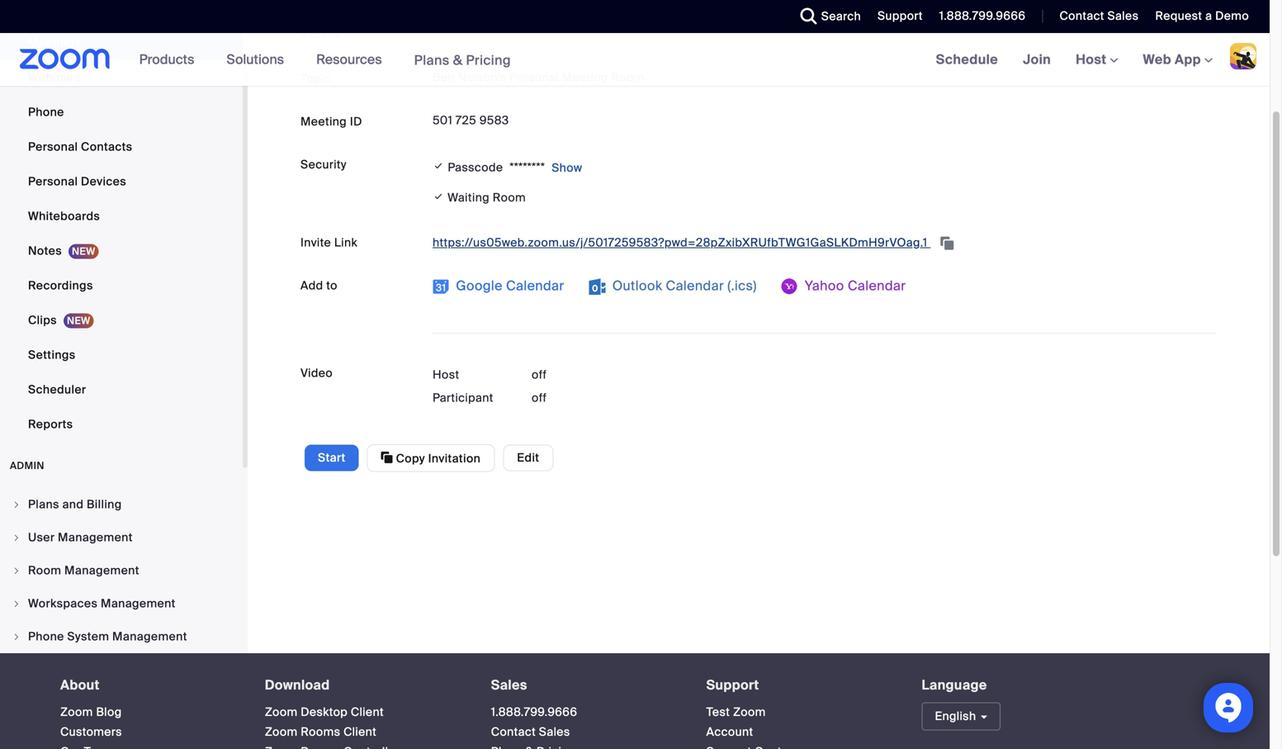 Task type: describe. For each thing, give the bounding box(es) containing it.
about link
[[60, 676, 100, 694]]

********
[[510, 160, 545, 175]]

blog
[[96, 705, 122, 720]]

about
[[60, 676, 100, 694]]

right image for phone system management
[[12, 632, 21, 642]]

copy url image
[[939, 238, 956, 249]]

web app button
[[1143, 51, 1213, 68]]

video
[[301, 365, 333, 381]]

phone system management menu item
[[0, 621, 243, 652]]

banner containing products
[[0, 33, 1270, 87]]

plans & pricing
[[414, 51, 511, 69]]

customers link
[[60, 724, 122, 740]]

user management
[[28, 530, 133, 545]]

solutions
[[227, 51, 284, 68]]

plans and billing
[[28, 497, 122, 512]]

request
[[1156, 8, 1203, 24]]

show
[[552, 160, 583, 175]]

https://us05web.zoom.us/j/5017259583?pwd=28pzxibxrufbtwg1gaslkdmh9rvoag.1
[[433, 235, 931, 250]]

passcode
[[448, 160, 503, 175]]

customers
[[60, 724, 122, 740]]

btn image
[[433, 278, 449, 295]]

room management menu item
[[0, 555, 243, 586]]

workspaces
[[28, 596, 98, 611]]

outlook calendar (.ics) link
[[589, 272, 757, 299]]

admin menu menu
[[0, 489, 243, 720]]

personal contacts link
[[0, 130, 243, 164]]

copy invitation
[[393, 451, 481, 466]]

clips link
[[0, 304, 243, 337]]

copy invitation button
[[367, 444, 495, 472]]

phone link
[[0, 96, 243, 129]]

meeting id
[[301, 114, 362, 129]]

host button
[[1076, 51, 1119, 68]]

2 checked image from the top
[[433, 188, 445, 205]]

zoom desktop client zoom rooms client
[[265, 705, 384, 740]]

search
[[822, 9, 861, 24]]

https://us05web.zoom.us/j/5017259583?pwd=28pzxibxrufbtwg1gaslkdmh9rvoag.1 application
[[433, 230, 1217, 256]]

phone system management
[[28, 629, 187, 644]]

1 horizontal spatial room
[[493, 190, 526, 205]]

ben
[[433, 70, 455, 85]]

devices
[[81, 174, 126, 189]]

test
[[707, 705, 730, 720]]

id
[[350, 114, 362, 129]]

pricing
[[466, 51, 511, 69]]

calendar for yahoo
[[848, 277, 906, 294]]

host element for participant
[[532, 390, 631, 406]]

yahoo
[[805, 277, 845, 294]]

1.888.799.9666 for 1.888.799.9666 contact sales
[[491, 705, 578, 720]]

copy
[[396, 451, 425, 466]]

rooms
[[301, 724, 341, 740]]

personal inside topic element
[[510, 70, 559, 85]]

google calendar
[[453, 277, 565, 294]]

settings
[[28, 347, 76, 363]]

admin
[[10, 459, 44, 472]]

calendar for google
[[506, 277, 565, 294]]

zoom blog customers
[[60, 705, 122, 740]]

0 horizontal spatial meeting
[[301, 114, 347, 129]]

contact sales
[[1060, 8, 1139, 24]]

profile picture image
[[1231, 43, 1257, 69]]

billing
[[87, 497, 122, 512]]

0 vertical spatial support
[[878, 8, 923, 24]]

participant
[[433, 390, 494, 405]]

2 horizontal spatial sales
[[1108, 8, 1139, 24]]

invitation
[[428, 451, 481, 466]]

clips
[[28, 313, 57, 328]]

workspaces management menu item
[[0, 588, 243, 619]]

off for participant
[[532, 390, 547, 405]]

request a demo
[[1156, 8, 1250, 24]]

(.ics)
[[728, 277, 757, 294]]

show button
[[545, 155, 583, 181]]

zoom down download
[[265, 705, 298, 720]]

plans for plans and billing
[[28, 497, 59, 512]]

whiteboards link
[[0, 200, 243, 233]]

language
[[922, 676, 988, 694]]

zoom desktop client link
[[265, 705, 384, 720]]

phone for phone system management
[[28, 629, 64, 644]]

download link
[[265, 676, 330, 694]]

copy image
[[381, 450, 393, 465]]

web
[[1143, 51, 1172, 68]]

nelson's
[[458, 70, 507, 85]]

details tab
[[287, 20, 354, 47]]

test zoom link
[[707, 705, 766, 720]]

whiteboards
[[28, 209, 100, 224]]

settings link
[[0, 339, 243, 372]]

zoom logo image
[[20, 49, 110, 69]]

725
[[456, 113, 477, 128]]

join link
[[1011, 33, 1064, 86]]

personal for personal devices
[[28, 174, 78, 189]]

0 vertical spatial client
[[351, 705, 384, 720]]

0 horizontal spatial sales
[[491, 676, 528, 694]]

contact inside 1.888.799.9666 contact sales
[[491, 724, 536, 740]]

workspaces management
[[28, 596, 176, 611]]

sales inside 1.888.799.9666 contact sales
[[539, 724, 570, 740]]

off for host
[[532, 367, 547, 382]]

account link
[[707, 724, 754, 740]]

waiting room
[[445, 190, 526, 205]]

scheduler
[[28, 382, 86, 397]]

1.888.799.9666 link
[[491, 705, 578, 720]]

9583
[[480, 113, 509, 128]]

and
[[62, 497, 84, 512]]

demo
[[1216, 8, 1250, 24]]

calendar for outlook
[[666, 277, 724, 294]]

account
[[707, 724, 754, 740]]

yahoo calendar link
[[782, 272, 906, 299]]

meeting inside topic element
[[562, 70, 608, 85]]

phone for phone
[[28, 104, 64, 120]]

right image
[[12, 566, 21, 576]]

add
[[301, 278, 323, 293]]

management for user management
[[58, 530, 133, 545]]

user
[[28, 530, 55, 545]]

right image for plans and billing
[[12, 500, 21, 510]]

schedule
[[936, 51, 999, 68]]

resources
[[316, 51, 382, 68]]

1 checked image from the top
[[433, 158, 445, 174]]

personal devices
[[28, 174, 126, 189]]

host inside meetings navigation
[[1076, 51, 1110, 68]]



Task type: vqa. For each thing, say whether or not it's contained in the screenshot.


Task type: locate. For each thing, give the bounding box(es) containing it.
google calendar link
[[433, 272, 565, 299]]

plans up the ben
[[414, 51, 450, 69]]

reports
[[28, 417, 73, 432]]

2 btn image from the left
[[782, 278, 798, 295]]

2 right image from the top
[[12, 533, 21, 543]]

plans inside product information navigation
[[414, 51, 450, 69]]

meeting
[[562, 70, 608, 85], [301, 114, 347, 129]]

details tab list
[[287, 20, 354, 47]]

passcode ******** show
[[448, 160, 583, 175]]

outlook
[[613, 277, 663, 294]]

plans and billing menu item
[[0, 489, 243, 520]]

1 host element from the top
[[532, 367, 631, 383]]

download
[[265, 676, 330, 694]]

btn image left outlook
[[589, 278, 606, 295]]

system
[[67, 629, 109, 644]]

right image inside plans and billing 'menu item'
[[12, 500, 21, 510]]

1 vertical spatial phone
[[28, 629, 64, 644]]

checked image left waiting
[[433, 188, 445, 205]]

1 vertical spatial checked image
[[433, 188, 445, 205]]

calendar down https://us05web.zoom.us/j/5017259583?pwd=28pzxibxrufbtwg1gaslkdmh9rvoag.1
[[666, 277, 724, 294]]

btn image inside the outlook calendar (.ics) link
[[589, 278, 606, 295]]

zoom rooms client link
[[265, 724, 377, 740]]

1 right image from the top
[[12, 500, 21, 510]]

products
[[139, 51, 194, 68]]

1 horizontal spatial calendar
[[666, 277, 724, 294]]

contact up host dropdown button
[[1060, 8, 1105, 24]]

0 horizontal spatial host
[[433, 367, 460, 382]]

meetings navigation
[[924, 33, 1270, 87]]

calendar right google
[[506, 277, 565, 294]]

phone inside personal menu menu
[[28, 104, 64, 120]]

contacts
[[81, 139, 133, 154]]

topic
[[301, 71, 331, 86]]

request a demo link
[[1143, 0, 1270, 33], [1156, 8, 1250, 24]]

room inside topic element
[[612, 70, 645, 85]]

phone inside menu item
[[28, 629, 64, 644]]

plans
[[414, 51, 450, 69], [28, 497, 59, 512]]

host down the contact sales
[[1076, 51, 1110, 68]]

plans for plans & pricing
[[414, 51, 450, 69]]

host element
[[532, 367, 631, 383], [532, 390, 631, 406]]

1 vertical spatial off
[[532, 390, 547, 405]]

topic element
[[433, 66, 1217, 90]]

recordings
[[28, 278, 93, 293]]

0 horizontal spatial 1.888.799.9666
[[491, 705, 578, 720]]

0 vertical spatial host
[[1076, 51, 1110, 68]]

management up workspaces management
[[64, 563, 139, 578]]

management down room management menu item
[[101, 596, 176, 611]]

plans inside plans and billing 'menu item'
[[28, 497, 59, 512]]

english button
[[922, 702, 1001, 731]]

tabs of meeting tab list
[[287, 0, 818, 9]]

1 calendar from the left
[[506, 277, 565, 294]]

zoom left rooms
[[265, 724, 298, 740]]

yahoo calendar
[[802, 277, 906, 294]]

start button
[[305, 445, 359, 471]]

1 horizontal spatial btn image
[[782, 278, 798, 295]]

contact
[[1060, 8, 1105, 24], [491, 724, 536, 740]]

1 horizontal spatial 1.888.799.9666
[[940, 8, 1026, 24]]

webinars link
[[0, 61, 243, 94]]

edit
[[517, 450, 540, 466]]

1.888.799.9666
[[940, 8, 1026, 24], [491, 705, 578, 720]]

2 horizontal spatial calendar
[[848, 277, 906, 294]]

webinars
[[28, 70, 81, 85]]

1 horizontal spatial contact
[[1060, 8, 1105, 24]]

meeting down the 'tabs of meeting' tab list
[[562, 70, 608, 85]]

2 off from the top
[[532, 390, 547, 405]]

off
[[532, 367, 547, 382], [532, 390, 547, 405]]

right image for workspaces management
[[12, 599, 21, 609]]

personal menu menu
[[0, 0, 243, 443]]

host element for host
[[532, 367, 631, 383]]

web app
[[1143, 51, 1202, 68]]

right image inside phone system management menu item
[[12, 632, 21, 642]]

2 host element from the top
[[532, 390, 631, 406]]

1 vertical spatial client
[[344, 724, 377, 740]]

2 calendar from the left
[[666, 277, 724, 294]]

management for room management
[[64, 563, 139, 578]]

2 vertical spatial room
[[28, 563, 61, 578]]

0 horizontal spatial btn image
[[589, 278, 606, 295]]

start
[[318, 450, 346, 466]]

support up test zoom link
[[707, 676, 759, 694]]

sales down 1.888.799.9666 link
[[539, 724, 570, 740]]

btn image for yahoo calendar
[[782, 278, 798, 295]]

meeting left id
[[301, 114, 347, 129]]

501 725 9583
[[433, 113, 509, 128]]

2 phone from the top
[[28, 629, 64, 644]]

1 horizontal spatial sales
[[539, 724, 570, 740]]

english
[[935, 709, 977, 724]]

1.888.799.9666 for 1.888.799.9666
[[940, 8, 1026, 24]]

support
[[878, 8, 923, 24], [707, 676, 759, 694]]

search button
[[788, 0, 866, 33]]

1.888.799.9666 up schedule on the right top of page
[[940, 8, 1026, 24]]

1 vertical spatial host element
[[532, 390, 631, 406]]

1 horizontal spatial support
[[878, 8, 923, 24]]

1.888.799.9666 button
[[927, 0, 1030, 33], [940, 8, 1026, 24]]

1 vertical spatial meeting
[[301, 114, 347, 129]]

personal down pricing
[[510, 70, 559, 85]]

0 vertical spatial contact
[[1060, 8, 1105, 24]]

1.888.799.9666 contact sales
[[491, 705, 578, 740]]

right image inside workspaces management menu item
[[12, 599, 21, 609]]

room inside menu item
[[28, 563, 61, 578]]

2 vertical spatial personal
[[28, 174, 78, 189]]

personal devices link
[[0, 165, 243, 198]]

1 vertical spatial plans
[[28, 497, 59, 512]]

zoom inside zoom blog customers
[[60, 705, 93, 720]]

3 calendar from the left
[[848, 277, 906, 294]]

1 vertical spatial personal
[[28, 139, 78, 154]]

contact down 1.888.799.9666 link
[[491, 724, 536, 740]]

schedule link
[[924, 33, 1011, 86]]

0 vertical spatial plans
[[414, 51, 450, 69]]

1 horizontal spatial host
[[1076, 51, 1110, 68]]

0 vertical spatial meeting
[[562, 70, 608, 85]]

0 horizontal spatial room
[[28, 563, 61, 578]]

product information navigation
[[127, 33, 524, 87]]

products button
[[139, 33, 202, 86]]

1 horizontal spatial plans
[[414, 51, 450, 69]]

user management menu item
[[0, 522, 243, 553]]

app
[[1175, 51, 1202, 68]]

add to element
[[433, 272, 1217, 316]]

zoom up account
[[733, 705, 766, 720]]

support right search
[[878, 8, 923, 24]]

resources button
[[316, 33, 390, 86]]

1.888.799.9666 down sales "link"
[[491, 705, 578, 720]]

1 vertical spatial room
[[493, 190, 526, 205]]

0 horizontal spatial support
[[707, 676, 759, 694]]

edit button
[[503, 445, 554, 471]]

0 vertical spatial phone
[[28, 104, 64, 120]]

https://us05web.zoom.us/j/5017259583?pwd=28pzxibxrufbtwg1gaslkdmh9rvoag.1 link
[[433, 235, 931, 250]]

1 btn image from the left
[[589, 278, 606, 295]]

0 horizontal spatial plans
[[28, 497, 59, 512]]

join
[[1023, 51, 1051, 68]]

google
[[456, 277, 503, 294]]

1 phone from the top
[[28, 104, 64, 120]]

right image for user management
[[12, 533, 21, 543]]

personal for personal contacts
[[28, 139, 78, 154]]

2 horizontal spatial room
[[612, 70, 645, 85]]

1 vertical spatial 1.888.799.9666
[[491, 705, 578, 720]]

host up participant
[[433, 367, 460, 382]]

calendar right yahoo
[[848, 277, 906, 294]]

management
[[58, 530, 133, 545], [64, 563, 139, 578], [101, 596, 176, 611], [112, 629, 187, 644]]

desktop
[[301, 705, 348, 720]]

zoom blog link
[[60, 705, 122, 720]]

4 right image from the top
[[12, 632, 21, 642]]

personal up personal devices
[[28, 139, 78, 154]]

recordings link
[[0, 269, 243, 302]]

management inside menu item
[[101, 596, 176, 611]]

management down billing at the bottom left of the page
[[58, 530, 133, 545]]

0 horizontal spatial calendar
[[506, 277, 565, 294]]

sales up host dropdown button
[[1108, 8, 1139, 24]]

plans & pricing link
[[414, 51, 511, 69], [414, 51, 511, 69]]

security
[[301, 157, 347, 172]]

phone down 'webinars'
[[28, 104, 64, 120]]

0 vertical spatial personal
[[510, 70, 559, 85]]

personal up whiteboards
[[28, 174, 78, 189]]

reports link
[[0, 408, 243, 441]]

zoom up customers
[[60, 705, 93, 720]]

1 vertical spatial support
[[707, 676, 759, 694]]

phone
[[28, 104, 64, 120], [28, 629, 64, 644]]

phone down workspaces
[[28, 629, 64, 644]]

0 vertical spatial room
[[612, 70, 645, 85]]

checked image
[[433, 158, 445, 174], [433, 188, 445, 205]]

test zoom account
[[707, 705, 766, 740]]

client right desktop
[[351, 705, 384, 720]]

btn image for outlook calendar (.ics)
[[589, 278, 606, 295]]

banner
[[0, 33, 1270, 87]]

management down workspaces management menu item
[[112, 629, 187, 644]]

2 vertical spatial sales
[[539, 724, 570, 740]]

client right rooms
[[344, 724, 377, 740]]

0 vertical spatial off
[[532, 367, 547, 382]]

solutions button
[[227, 33, 292, 86]]

0 vertical spatial 1.888.799.9666
[[940, 8, 1026, 24]]

zoom inside 'test zoom account'
[[733, 705, 766, 720]]

0 vertical spatial sales
[[1108, 8, 1139, 24]]

btn image left yahoo
[[782, 278, 798, 295]]

3 right image from the top
[[12, 599, 21, 609]]

notes
[[28, 243, 62, 259]]

btn image inside yahoo calendar link
[[782, 278, 798, 295]]

0 vertical spatial checked image
[[433, 158, 445, 174]]

0 horizontal spatial contact
[[491, 724, 536, 740]]

1 off from the top
[[532, 367, 547, 382]]

0 vertical spatial host element
[[532, 367, 631, 383]]

sales link
[[491, 676, 528, 694]]

501
[[433, 113, 453, 128]]

1 vertical spatial host
[[433, 367, 460, 382]]

checked image left passcode
[[433, 158, 445, 174]]

to
[[326, 278, 338, 293]]

plans left 'and'
[[28, 497, 59, 512]]

side navigation navigation
[[0, 0, 248, 720]]

management for workspaces management
[[101, 596, 176, 611]]

invite
[[301, 235, 331, 250]]

1 vertical spatial sales
[[491, 676, 528, 694]]

btn image
[[589, 278, 606, 295], [782, 278, 798, 295]]

room
[[612, 70, 645, 85], [493, 190, 526, 205], [28, 563, 61, 578]]

1 vertical spatial contact
[[491, 724, 536, 740]]

room management
[[28, 563, 139, 578]]

right image inside user management menu item
[[12, 533, 21, 543]]

right image
[[12, 500, 21, 510], [12, 533, 21, 543], [12, 599, 21, 609], [12, 632, 21, 642]]

personal contacts
[[28, 139, 133, 154]]

1 horizontal spatial meeting
[[562, 70, 608, 85]]

ben nelson's personal meeting room
[[433, 70, 645, 85]]

sales up 1.888.799.9666 link
[[491, 676, 528, 694]]

waiting
[[448, 190, 490, 205]]



